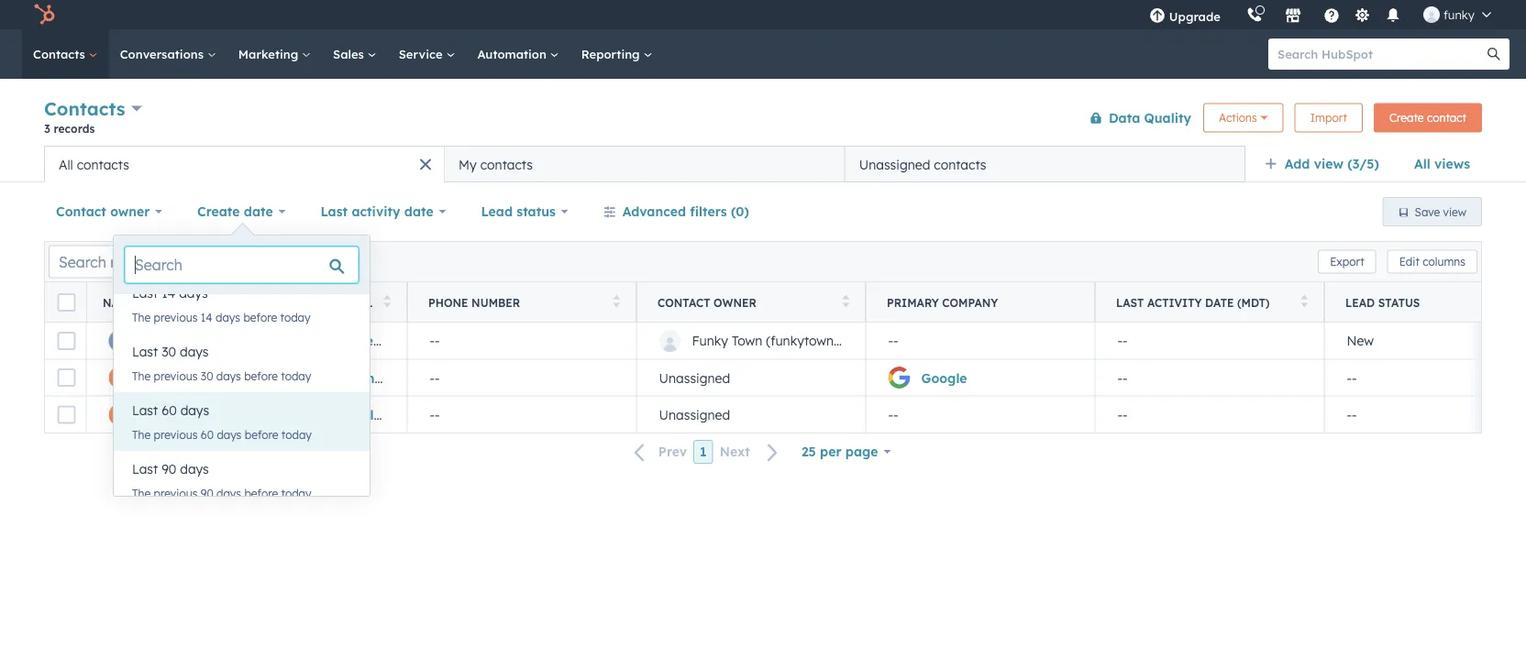 Task type: locate. For each thing, give the bounding box(es) containing it.
before for last 14 days
[[243, 310, 277, 324]]

1 horizontal spatial date
[[404, 204, 434, 220]]

before down maria johnson (sample contact) 'link' at the left bottom of the page
[[244, 487, 278, 500]]

johnson
[[183, 407, 237, 423]]

1 vertical spatial lead
[[1346, 296, 1375, 310]]

create left the contact
[[1390, 111, 1424, 125]]

unassigned for bh@hubspot.com
[[659, 370, 730, 386]]

1 horizontal spatial all
[[1414, 156, 1431, 172]]

1 date from the left
[[244, 204, 273, 220]]

last
[[321, 204, 348, 220], [132, 285, 158, 301], [1116, 296, 1144, 310], [132, 344, 158, 360], [132, 403, 158, 419], [132, 461, 158, 477]]

maria
[[142, 407, 179, 423]]

primary company column header
[[866, 283, 1096, 323]]

-- button for bh@hubspot.com
[[407, 360, 637, 396]]

4 the from the top
[[132, 487, 151, 500]]

1 vertical spatial (sample
[[241, 407, 294, 423]]

1 horizontal spatial create
[[1390, 111, 1424, 125]]

all down "3 records"
[[59, 156, 73, 172]]

last inside last 14 days the previous 14 days before today
[[132, 285, 158, 301]]

contacts
[[77, 156, 129, 172], [480, 156, 533, 172], [934, 156, 987, 172]]

reporting link
[[570, 29, 664, 79]]

press to sort. element for email
[[384, 295, 391, 310]]

view for save
[[1443, 205, 1467, 219]]

contacts banner
[[44, 94, 1482, 146]]

5 press to sort. element from the left
[[1301, 295, 1308, 310]]

list box
[[114, 275, 370, 510]]

3 press to sort. element from the left
[[613, 295, 620, 310]]

previous inside last 14 days the previous 14 days before today
[[154, 310, 198, 324]]

0 horizontal spatial owner
[[110, 204, 150, 220]]

last for last activity date (mdt)
[[1116, 296, 1144, 310]]

0 vertical spatial unassigned
[[859, 156, 930, 172]]

previous for 90
[[154, 487, 198, 500]]

status
[[517, 204, 556, 220]]

0 vertical spatial view
[[1314, 156, 1344, 172]]

before for last 30 days
[[244, 369, 278, 383]]

today for last 60 days
[[281, 428, 312, 442]]

marketing
[[238, 46, 302, 61]]

0 vertical spatial create
[[1390, 111, 1424, 125]]

the for last 60 days
[[132, 428, 151, 442]]

(funkytownclown1@gmail.com)
[[766, 333, 954, 349]]

create inside button
[[1390, 111, 1424, 125]]

unassigned button up 'next' button
[[637, 396, 866, 433]]

0 vertical spatial 60
[[162, 403, 177, 419]]

funky town (funkytownclown1@gmail.com) button
[[637, 323, 954, 360]]

all inside button
[[59, 156, 73, 172]]

0 horizontal spatial 14
[[162, 285, 175, 301]]

1 button
[[694, 440, 713, 464]]

contacts inside button
[[934, 156, 987, 172]]

1 vertical spatial contacts
[[44, 97, 125, 120]]

1 vertical spatial view
[[1443, 205, 1467, 219]]

before inside last 90 days the previous 90 days before today
[[244, 487, 278, 500]]

1 unassigned button from the top
[[637, 360, 866, 396]]

emailmaria@hubspot.com button
[[316, 396, 507, 433]]

the inside last 90 days the previous 90 days before today
[[132, 487, 151, 500]]

0 vertical spatial contact
[[56, 204, 106, 220]]

previous for 14
[[154, 310, 198, 324]]

4 press to sort. element from the left
[[843, 295, 849, 310]]

last 60 days button
[[114, 393, 370, 429]]

0 vertical spatial owner
[[110, 204, 150, 220]]

--
[[430, 333, 440, 349], [888, 333, 899, 349], [1118, 333, 1128, 349], [430, 370, 440, 386], [1118, 370, 1128, 386], [1347, 370, 1357, 386], [430, 407, 440, 423], [888, 407, 899, 423], [1118, 407, 1128, 423], [1347, 407, 1357, 423]]

unassigned contacts button
[[845, 146, 1245, 183]]

1 vertical spatial 30
[[201, 369, 213, 383]]

0 horizontal spatial 90
[[162, 461, 176, 477]]

30
[[162, 344, 176, 360], [201, 369, 213, 383]]

create date
[[197, 204, 273, 220]]

0 horizontal spatial lead
[[481, 204, 513, 220]]

(3/5)
[[1348, 156, 1380, 172]]

2 horizontal spatial contacts
[[934, 156, 987, 172]]

last left activity
[[1116, 296, 1144, 310]]

view inside popup button
[[1314, 156, 1344, 172]]

0 horizontal spatial 60
[[162, 403, 177, 419]]

14 up ecaterina marinescu link
[[201, 310, 213, 324]]

contact up the funky
[[658, 296, 710, 310]]

all for all contacts
[[59, 156, 73, 172]]

create
[[1390, 111, 1424, 125], [197, 204, 240, 220]]

contact owner down the all contacts
[[56, 204, 150, 220]]

before for last 60 days
[[245, 428, 278, 442]]

contacts up the records
[[44, 97, 125, 120]]

owner
[[110, 204, 150, 220], [714, 296, 757, 310]]

today inside last 30 days the previous 30 days before today
[[281, 369, 311, 383]]

2 contacts from the left
[[480, 156, 533, 172]]

ecaterina.marinescu@adept.ai
[[338, 333, 535, 349]]

previous inside the "last 60 days the previous 60 days before today"
[[154, 428, 198, 442]]

1 horizontal spatial contact owner
[[658, 296, 757, 310]]

contact owner inside popup button
[[56, 204, 150, 220]]

(sample
[[239, 370, 292, 386], [241, 407, 294, 423]]

contact inside popup button
[[56, 204, 106, 220]]

date down all contacts button
[[244, 204, 273, 220]]

lead left the status
[[481, 204, 513, 220]]

1 press to sort. image from the left
[[384, 295, 391, 308]]

lead status
[[481, 204, 556, 220]]

today
[[280, 310, 310, 324], [281, 369, 311, 383], [281, 428, 312, 442], [281, 487, 311, 500]]

lead up new
[[1346, 296, 1375, 310]]

1 all from the left
[[1414, 156, 1431, 172]]

date inside popup button
[[404, 204, 434, 220]]

hubspot link
[[22, 4, 69, 26]]

create down all contacts button
[[197, 204, 240, 220]]

contacts down hubspot link
[[33, 46, 89, 61]]

4 press to sort. image from the left
[[1301, 295, 1308, 308]]

search button
[[1479, 39, 1510, 70]]

before inside last 14 days the previous 14 days before today
[[243, 310, 277, 324]]

days
[[179, 285, 208, 301], [216, 310, 240, 324], [180, 344, 209, 360], [216, 369, 241, 383], [180, 403, 209, 419], [217, 428, 242, 442], [180, 461, 209, 477], [217, 487, 241, 500]]

1 horizontal spatial 60
[[201, 428, 214, 442]]

14
[[162, 285, 175, 301], [201, 310, 213, 324]]

owner up search name, phone, email addresses, or company search box
[[110, 204, 150, 220]]

(sample for halligan
[[239, 370, 292, 386]]

-- button for emailmaria@hubspot.com
[[407, 396, 637, 433]]

today for last 90 days
[[281, 487, 311, 500]]

activity
[[1147, 296, 1202, 310]]

0 vertical spatial contacts
[[33, 46, 89, 61]]

(sample for johnson
[[241, 407, 294, 423]]

2 press to sort. element from the left
[[384, 295, 391, 310]]

Search HubSpot search field
[[1269, 39, 1493, 70]]

page
[[846, 444, 878, 460]]

edit
[[1399, 255, 1420, 269]]

before inside the "last 60 days the previous 60 days before today"
[[245, 428, 278, 442]]

14 down search name, phone, email addresses, or company search box
[[162, 285, 175, 301]]

(sample up the last 60 days button
[[239, 370, 292, 386]]

2 date from the left
[[404, 204, 434, 220]]

1 vertical spatial unassigned
[[659, 370, 730, 386]]

1 contacts from the left
[[77, 156, 129, 172]]

previous inside last 90 days the previous 90 days before today
[[154, 487, 198, 500]]

add view (3/5)
[[1285, 156, 1380, 172]]

last for last 30 days the previous 30 days before today
[[132, 344, 158, 360]]

all for all views
[[1414, 156, 1431, 172]]

last down brian
[[132, 403, 158, 419]]

2 all from the left
[[59, 156, 73, 172]]

press to sort. image
[[384, 295, 391, 308], [613, 295, 620, 308], [843, 295, 849, 308], [1301, 295, 1308, 308]]

before down maria johnson (sample contact)
[[245, 428, 278, 442]]

list box containing last 14 days
[[114, 275, 370, 510]]

last inside the "last 60 days the previous 60 days before today"
[[132, 403, 158, 419]]

60 down brian
[[162, 403, 177, 419]]

0 horizontal spatial create
[[197, 204, 240, 220]]

contact)
[[296, 370, 351, 386], [298, 407, 354, 423]]

contact owner up the funky
[[658, 296, 757, 310]]

bh@hubspot.com link
[[338, 370, 449, 386]]

bh@hubspot.com button
[[316, 360, 449, 396]]

previous for 60
[[154, 428, 198, 442]]

90 down the "last 60 days the previous 60 days before today"
[[201, 487, 213, 500]]

Search name, phone, email addresses, or company search field
[[49, 245, 265, 278]]

3 previous from the top
[[154, 428, 198, 442]]

notifications button
[[1378, 0, 1409, 29]]

contact owner
[[56, 204, 150, 220], [658, 296, 757, 310]]

previous inside last 30 days the previous 30 days before today
[[154, 369, 198, 383]]

2 vertical spatial unassigned
[[659, 407, 730, 423]]

view inside button
[[1443, 205, 1467, 219]]

60 down the "johnson"
[[201, 428, 214, 442]]

today inside last 90 days the previous 90 days before today
[[281, 487, 311, 500]]

create for create date
[[197, 204, 240, 220]]

new
[[1347, 333, 1374, 349]]

views
[[1435, 156, 1470, 172]]

1 previous from the top
[[154, 310, 198, 324]]

press to sort. element
[[292, 295, 299, 310], [384, 295, 391, 310], [613, 295, 620, 310], [843, 295, 849, 310], [1301, 295, 1308, 310]]

0 horizontal spatial contacts
[[77, 156, 129, 172]]

add view (3/5) button
[[1253, 146, 1402, 183]]

lead status
[[1346, 296, 1420, 310]]

(0)
[[731, 204, 749, 220]]

phone number
[[428, 296, 520, 310]]

2 previous from the top
[[154, 369, 198, 383]]

funky
[[692, 333, 728, 349]]

press to sort. element for contact owner
[[843, 295, 849, 310]]

ecaterina.marinescu@adept.ai link
[[338, 333, 535, 349]]

90 down maria
[[162, 461, 176, 477]]

3 the from the top
[[132, 428, 151, 442]]

emailmaria@hubspot.com
[[338, 407, 507, 423]]

1 vertical spatial 14
[[201, 310, 213, 324]]

today inside the "last 60 days the previous 60 days before today"
[[281, 428, 312, 442]]

1 horizontal spatial contact
[[658, 296, 710, 310]]

contact
[[1427, 111, 1467, 125]]

contact down the all contacts
[[56, 204, 106, 220]]

30 up brian
[[162, 344, 176, 360]]

(sample down brian halligan (sample contact)
[[241, 407, 294, 423]]

1 vertical spatial contact)
[[298, 407, 354, 423]]

owner up town
[[714, 296, 757, 310]]

1 horizontal spatial 30
[[201, 369, 213, 383]]

lead inside 'popup button'
[[481, 204, 513, 220]]

0 vertical spatial lead
[[481, 204, 513, 220]]

today inside last 14 days the previous 14 days before today
[[280, 310, 310, 324]]

before up marinescu
[[243, 310, 277, 324]]

1 vertical spatial 90
[[201, 487, 213, 500]]

0 horizontal spatial view
[[1314, 156, 1344, 172]]

all
[[1414, 156, 1431, 172], [59, 156, 73, 172]]

help button
[[1316, 0, 1347, 29]]

1 horizontal spatial lead
[[1346, 296, 1375, 310]]

1 horizontal spatial view
[[1443, 205, 1467, 219]]

before inside last 30 days the previous 30 days before today
[[244, 369, 278, 383]]

25 per page button
[[790, 434, 903, 471]]

ecaterina marinescu
[[142, 333, 273, 349]]

unassigned inside button
[[859, 156, 930, 172]]

prev button
[[624, 440, 694, 465]]

the inside the "last 60 days the previous 60 days before today"
[[132, 428, 151, 442]]

marketplaces image
[[1285, 8, 1302, 25]]

4 previous from the top
[[154, 487, 198, 500]]

automation link
[[466, 29, 570, 79]]

unassigned button down town
[[637, 360, 866, 396]]

3 contacts from the left
[[934, 156, 987, 172]]

all left views
[[1414, 156, 1431, 172]]

brian halligan (sample contact)
[[142, 370, 351, 386]]

last up brian
[[132, 344, 158, 360]]

1 vertical spatial 60
[[201, 428, 214, 442]]

2 the from the top
[[132, 369, 151, 383]]

notifications image
[[1385, 8, 1402, 25]]

google link
[[921, 370, 967, 386]]

last inside last 30 days the previous 30 days before today
[[132, 344, 158, 360]]

upgrade
[[1169, 9, 1221, 24]]

1 horizontal spatial contacts
[[480, 156, 533, 172]]

last inside popup button
[[321, 204, 348, 220]]

last down maria
[[132, 461, 158, 477]]

last down search name, phone, email addresses, or company search box
[[132, 285, 158, 301]]

0 horizontal spatial date
[[244, 204, 273, 220]]

0 horizontal spatial 30
[[162, 344, 176, 360]]

google
[[921, 370, 967, 386]]

per
[[820, 444, 842, 460]]

3 press to sort. image from the left
[[843, 295, 849, 308]]

0 horizontal spatial contact
[[56, 204, 106, 220]]

Search search field
[[125, 247, 359, 283]]

the for last 30 days
[[132, 369, 151, 383]]

0 vertical spatial (sample
[[239, 370, 292, 386]]

save
[[1415, 205, 1440, 219]]

view right the "save"
[[1443, 205, 1467, 219]]

0 horizontal spatial all
[[59, 156, 73, 172]]

1 vertical spatial contact owner
[[658, 296, 757, 310]]

last left activity on the left top of the page
[[321, 204, 348, 220]]

the inside last 14 days the previous 14 days before today
[[132, 310, 151, 324]]

2 press to sort. image from the left
[[613, 295, 620, 308]]

view right the add
[[1314, 156, 1344, 172]]

60
[[162, 403, 177, 419], [201, 428, 214, 442]]

unassigned button
[[637, 360, 866, 396], [637, 396, 866, 433]]

menu
[[1136, 0, 1504, 29]]

0 horizontal spatial contact owner
[[56, 204, 150, 220]]

1 horizontal spatial owner
[[714, 296, 757, 310]]

before up the last 60 days button
[[244, 369, 278, 383]]

date right activity on the left top of the page
[[404, 204, 434, 220]]

brian halligan (sample contact) link
[[142, 370, 351, 386]]

1 the from the top
[[132, 310, 151, 324]]

0 vertical spatial contact)
[[296, 370, 351, 386]]

unassigned
[[859, 156, 930, 172], [659, 370, 730, 386], [659, 407, 730, 423]]

before
[[243, 310, 277, 324], [244, 369, 278, 383], [245, 428, 278, 442], [244, 487, 278, 500]]

1 vertical spatial create
[[197, 204, 240, 220]]

funky town (funkytownclown1@gmail.com)
[[692, 333, 954, 349]]

the inside last 30 days the previous 30 days before today
[[132, 369, 151, 383]]

0 vertical spatial 30
[[162, 344, 176, 360]]

2 unassigned button from the top
[[637, 396, 866, 433]]

funky town image
[[1424, 6, 1440, 23]]

today for last 30 days
[[281, 369, 311, 383]]

0 vertical spatial contact owner
[[56, 204, 150, 220]]

30 down ecaterina marinescu link
[[201, 369, 213, 383]]

press to sort. element for last activity date (mdt)
[[1301, 295, 1308, 310]]

last inside last 90 days the previous 90 days before today
[[132, 461, 158, 477]]

create inside dropdown button
[[197, 204, 240, 220]]

unassigned button for emailmaria@hubspot.com
[[637, 396, 866, 433]]

previous
[[154, 310, 198, 324], [154, 369, 198, 383], [154, 428, 198, 442], [154, 487, 198, 500]]

25
[[802, 444, 816, 460]]

sales
[[333, 46, 368, 61]]



Task type: vqa. For each thing, say whether or not it's contained in the screenshot.
the topmost UNASSIGNED
yes



Task type: describe. For each thing, give the bounding box(es) containing it.
press to sort. image for phone number
[[613, 295, 620, 308]]

next button
[[713, 440, 790, 465]]

actions button
[[1204, 103, 1284, 133]]

funky button
[[1413, 0, 1503, 29]]

last 14 days button
[[114, 275, 370, 312]]

lead for lead status
[[1346, 296, 1375, 310]]

hubspot image
[[33, 4, 55, 26]]

settings image
[[1354, 8, 1371, 24]]

bh@hubspot.com
[[338, 370, 449, 386]]

owner inside popup button
[[110, 204, 150, 220]]

maria johnson (sample contact)
[[142, 407, 354, 423]]

conversations link
[[109, 29, 227, 79]]

create date button
[[185, 194, 298, 230]]

all contacts button
[[44, 146, 445, 183]]

my contacts
[[459, 156, 533, 172]]

ecaterina.marinescu@adept.ai button
[[316, 323, 535, 360]]

last 14 days the previous 14 days before today
[[132, 285, 310, 324]]

contacts for my contacts
[[480, 156, 533, 172]]

(mdt)
[[1237, 296, 1270, 310]]

contacts for all contacts
[[77, 156, 129, 172]]

service
[[399, 46, 446, 61]]

today for last 14 days
[[280, 310, 310, 324]]

number
[[472, 296, 520, 310]]

press to sort. element for phone number
[[613, 295, 620, 310]]

before for last 90 days
[[244, 487, 278, 500]]

contacts inside popup button
[[44, 97, 125, 120]]

emailmaria@hubspot.com link
[[338, 407, 507, 423]]

help image
[[1324, 8, 1340, 25]]

calling icon image
[[1246, 7, 1263, 24]]

settings link
[[1351, 5, 1374, 24]]

contact owner button
[[44, 194, 174, 230]]

the for last 14 days
[[132, 310, 151, 324]]

date
[[1205, 296, 1234, 310]]

create contact
[[1390, 111, 1467, 125]]

last for last 60 days the previous 60 days before today
[[132, 403, 158, 419]]

upgrade image
[[1149, 8, 1166, 25]]

records
[[54, 122, 95, 135]]

1 vertical spatial contact
[[658, 296, 710, 310]]

1
[[700, 444, 707, 460]]

1 press to sort. element from the left
[[292, 295, 299, 310]]

export button
[[1318, 250, 1377, 274]]

contact) for emailmaria@hubspot.com
[[298, 407, 354, 423]]

my contacts button
[[445, 146, 845, 183]]

-- button for ecaterina.marinescu@adept.ai
[[407, 323, 637, 360]]

press to sort. image for email
[[384, 295, 391, 308]]

contacts link
[[22, 29, 109, 79]]

advanced
[[623, 204, 686, 220]]

date inside dropdown button
[[244, 204, 273, 220]]

last 90 days the previous 90 days before today
[[132, 461, 311, 500]]

press to sort. image for contact owner
[[843, 295, 849, 308]]

filters
[[690, 204, 727, 220]]

pagination navigation
[[624, 440, 790, 465]]

ecaterina marinescu link
[[142, 333, 273, 349]]

phone
[[428, 296, 468, 310]]

1 vertical spatial owner
[[714, 296, 757, 310]]

company
[[942, 296, 998, 310]]

3
[[44, 122, 50, 135]]

status
[[1378, 296, 1420, 310]]

search image
[[1488, 48, 1501, 61]]

1 horizontal spatial 14
[[201, 310, 213, 324]]

halligan
[[180, 370, 235, 386]]

create for create contact
[[1390, 111, 1424, 125]]

quality
[[1144, 110, 1192, 126]]

data quality button
[[1078, 100, 1193, 136]]

calling icon button
[[1239, 3, 1270, 27]]

actions
[[1219, 111, 1257, 125]]

next
[[720, 444, 750, 460]]

activity
[[352, 204, 400, 220]]

save view
[[1415, 205, 1467, 219]]

last 30 days button
[[114, 334, 370, 371]]

press to sort. image for last activity date (mdt)
[[1301, 295, 1308, 308]]

contacts for unassigned contacts
[[934, 156, 987, 172]]

0 vertical spatial 14
[[162, 285, 175, 301]]

advanced filters (0) button
[[591, 194, 761, 230]]

all views
[[1414, 156, 1470, 172]]

funky
[[1444, 7, 1475, 22]]

marinescu
[[207, 333, 273, 349]]

data quality
[[1109, 110, 1192, 126]]

the for last 90 days
[[132, 487, 151, 500]]

press to sort. image
[[292, 295, 299, 308]]

maria johnson (sample contact) link
[[142, 407, 354, 423]]

primary company
[[887, 296, 998, 310]]

last for last 14 days the previous 14 days before today
[[132, 285, 158, 301]]

edit columns button
[[1388, 250, 1478, 274]]

edit columns
[[1399, 255, 1466, 269]]

town
[[732, 333, 762, 349]]

my
[[459, 156, 477, 172]]

reporting
[[581, 46, 643, 61]]

last for last 90 days the previous 90 days before today
[[132, 461, 158, 477]]

last activity date
[[321, 204, 434, 220]]

all contacts
[[59, 156, 129, 172]]

data
[[1109, 110, 1140, 126]]

export
[[1330, 255, 1365, 269]]

brian
[[142, 370, 177, 386]]

menu containing funky
[[1136, 0, 1504, 29]]

1 horizontal spatial 90
[[201, 487, 213, 500]]

automation
[[477, 46, 550, 61]]

25 per page
[[802, 444, 878, 460]]

primary
[[887, 296, 939, 310]]

ecaterina
[[142, 333, 204, 349]]

contact) for bh@hubspot.com
[[296, 370, 351, 386]]

unassigned contacts
[[859, 156, 987, 172]]

last for last activity date
[[321, 204, 348, 220]]

0 vertical spatial 90
[[162, 461, 176, 477]]

marketplaces button
[[1274, 0, 1313, 29]]

add
[[1285, 156, 1310, 172]]

create contact button
[[1374, 103, 1482, 133]]

contacts button
[[44, 95, 142, 122]]

new button
[[1325, 323, 1526, 360]]

lead for lead status
[[481, 204, 513, 220]]

save view button
[[1383, 197, 1482, 227]]

previous for 30
[[154, 369, 198, 383]]

lead status button
[[469, 194, 580, 230]]

sales link
[[322, 29, 388, 79]]

view for add
[[1314, 156, 1344, 172]]

unassigned button for bh@hubspot.com
[[637, 360, 866, 396]]

email
[[337, 296, 373, 310]]

conversations
[[120, 46, 207, 61]]

marketing link
[[227, 29, 322, 79]]

unassigned for emailmaria@hubspot.com
[[659, 407, 730, 423]]



